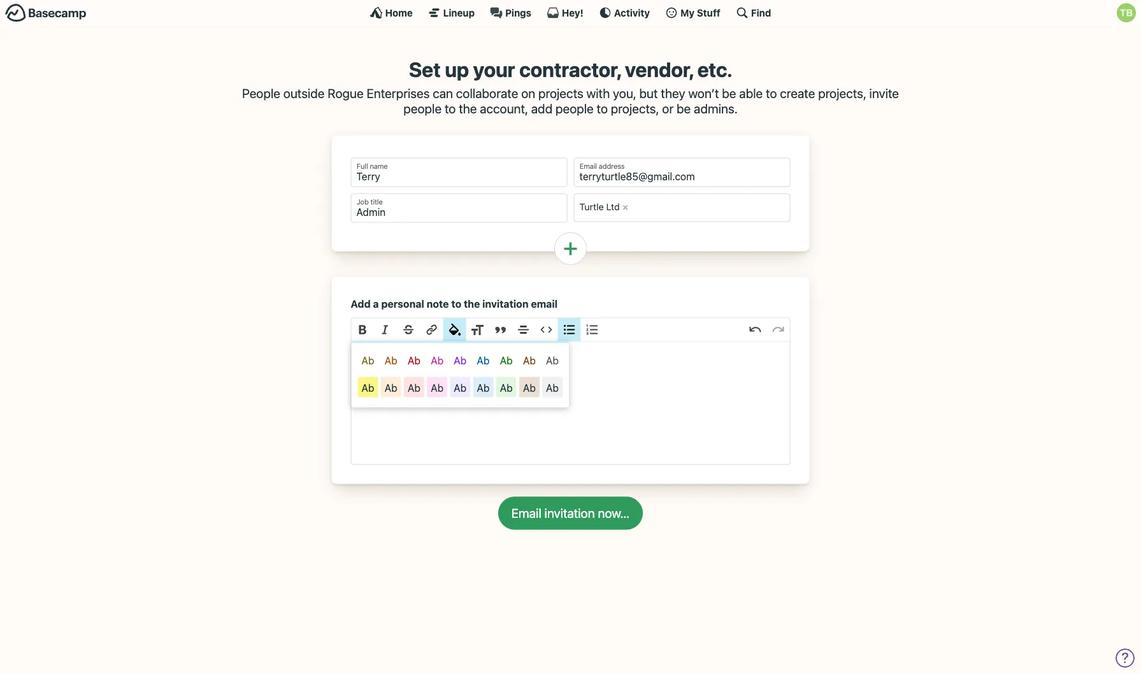 Task type: describe. For each thing, give the bounding box(es) containing it.
email address
[[580, 162, 625, 170]]

projects
[[539, 86, 584, 101]]

Email address email field
[[574, 158, 791, 187]]

collaborate
[[456, 86, 518, 101]]

you,
[[613, 86, 637, 101]]

to down can
[[445, 101, 456, 116]]

Type your note here… text field
[[352, 342, 790, 464]]

activity link
[[599, 6, 650, 19]]

job title
[[357, 198, 383, 206]]

my
[[681, 7, 695, 18]]

able
[[740, 86, 763, 101]]

find button
[[736, 6, 772, 19]]

invite
[[870, 86, 899, 101]]

or
[[662, 101, 674, 116]]

enterprises
[[367, 86, 430, 101]]

set up your contractor, vendor, etc. people outside rogue enterprises can collaborate on projects with you, but they won't be able to create projects, invite people to the account, add people to projects, or be admins.
[[242, 57, 899, 116]]

main element
[[0, 0, 1142, 25]]

admins.
[[694, 101, 738, 116]]

lineup
[[443, 7, 475, 18]]

stuff
[[697, 7, 721, 18]]

rogue
[[328, 86, 364, 101]]

add a personal note to the invitation email
[[351, 298, 558, 310]]

name
[[370, 162, 388, 170]]

invitation
[[483, 298, 529, 310]]

to down "with"
[[597, 101, 608, 116]]

find
[[751, 7, 772, 18]]

× link
[[619, 201, 633, 213]]

turtle
[[580, 202, 604, 212]]

personal
[[381, 298, 424, 310]]

outside
[[284, 86, 325, 101]]

turtle ltd ×
[[580, 202, 629, 212]]

pings
[[506, 7, 532, 18]]

activity
[[614, 7, 650, 18]]

full name
[[357, 162, 388, 170]]

title
[[371, 198, 383, 206]]

2 people from the left
[[556, 101, 594, 116]]

Type company/org name… text field
[[634, 199, 785, 216]]

they
[[661, 86, 686, 101]]

hey!
[[562, 7, 584, 18]]

tim burton image
[[1117, 3, 1137, 22]]

ltd
[[606, 202, 620, 212]]

with
[[587, 86, 610, 101]]

can
[[433, 86, 453, 101]]

my stuff
[[681, 7, 721, 18]]

to right able
[[766, 86, 777, 101]]



Task type: vqa. For each thing, say whether or not it's contained in the screenshot.
the left BE
yes



Task type: locate. For each thing, give the bounding box(es) containing it.
add
[[351, 298, 371, 310]]

people
[[242, 86, 280, 101]]

full
[[357, 162, 368, 170]]

up
[[445, 57, 469, 82]]

be right "or"
[[677, 101, 691, 116]]

but
[[640, 86, 658, 101]]

be up admins.
[[722, 86, 737, 101]]

×
[[623, 202, 629, 212]]

your
[[473, 57, 515, 82]]

home link
[[370, 6, 413, 19]]

hey! button
[[547, 6, 584, 19]]

the
[[459, 101, 477, 116], [464, 298, 480, 310]]

my stuff button
[[666, 6, 721, 19]]

0 horizontal spatial projects,
[[611, 101, 659, 116]]

be
[[722, 86, 737, 101], [677, 101, 691, 116]]

email
[[531, 298, 558, 310]]

set
[[409, 57, 441, 82]]

0 horizontal spatial people
[[404, 101, 442, 116]]

to right note
[[451, 298, 462, 310]]

the down collaborate
[[459, 101, 477, 116]]

0 horizontal spatial be
[[677, 101, 691, 116]]

people down projects
[[556, 101, 594, 116]]

1 people from the left
[[404, 101, 442, 116]]

Job title (optional) text field
[[351, 194, 568, 223]]

pings button
[[490, 6, 532, 19]]

switch accounts image
[[5, 3, 87, 23]]

projects, left invite
[[819, 86, 867, 101]]

1 horizontal spatial people
[[556, 101, 594, 116]]

None submit
[[498, 497, 643, 530]]

a
[[373, 298, 379, 310]]

won't
[[689, 86, 719, 101]]

create
[[780, 86, 815, 101]]

add
[[531, 101, 553, 116]]

contractor,
[[519, 57, 621, 82]]

etc.
[[698, 57, 733, 82]]

on
[[521, 86, 536, 101]]

1 vertical spatial the
[[464, 298, 480, 310]]

to
[[766, 86, 777, 101], [445, 101, 456, 116], [597, 101, 608, 116], [451, 298, 462, 310]]

people down can
[[404, 101, 442, 116]]

email
[[580, 162, 597, 170]]

projects,
[[819, 86, 867, 101], [611, 101, 659, 116]]

1 horizontal spatial be
[[722, 86, 737, 101]]

projects, down you,
[[611, 101, 659, 116]]

address
[[599, 162, 625, 170]]

people
[[404, 101, 442, 116], [556, 101, 594, 116]]

Full name text field
[[351, 158, 568, 187]]

the left 'invitation'
[[464, 298, 480, 310]]

account,
[[480, 101, 528, 116]]

vendor,
[[625, 57, 693, 82]]

1 horizontal spatial projects,
[[819, 86, 867, 101]]

the inside set up your contractor, vendor, etc. people outside rogue enterprises can collaborate on projects with you, but they won't be able to create projects, invite people to the account, add people to projects, or be admins.
[[459, 101, 477, 116]]

home
[[385, 7, 413, 18]]

0 vertical spatial the
[[459, 101, 477, 116]]

note
[[427, 298, 449, 310]]

lineup link
[[428, 6, 475, 19]]

job
[[357, 198, 369, 206]]



